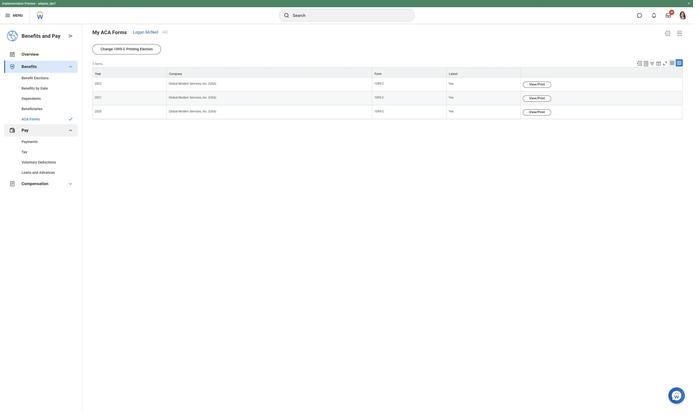 Task type: locate. For each thing, give the bounding box(es) containing it.
benefits up 'benefit'
[[22, 64, 37, 69]]

loans and advances link
[[4, 167, 78, 178]]

modern
[[178, 82, 189, 86], [178, 96, 189, 99], [178, 110, 189, 113]]

benefits button
[[4, 61, 78, 73]]

1 vertical spatial chevron down small image
[[68, 181, 74, 187]]

inc. for 2021
[[203, 96, 208, 99]]

(usa) for 2022
[[208, 82, 216, 86]]

forms
[[112, 29, 127, 35], [30, 117, 40, 121]]

view printable version (pdf) image
[[677, 30, 683, 36]]

0 vertical spatial view/print button
[[523, 82, 551, 88]]

3 items
[[92, 62, 103, 66]]

export to excel image left the export to worksheets icon
[[637, 61, 643, 66]]

1 modern from the top
[[178, 82, 189, 86]]

deductions
[[38, 160, 56, 164]]

(usa) for 2021
[[208, 96, 216, 99]]

benefits and pay element
[[22, 32, 63, 40]]

and inside pay 'element'
[[32, 170, 38, 175]]

export to worksheets image
[[643, 61, 649, 67]]

1095-
[[114, 47, 123, 51], [375, 82, 382, 86], [375, 96, 382, 99], [375, 110, 382, 113]]

global for 2021
[[169, 96, 178, 99]]

compensation
[[22, 181, 48, 186]]

voluntary
[[22, 160, 37, 164]]

view/print
[[529, 82, 545, 86], [529, 96, 545, 100], [529, 110, 545, 114]]

3
[[92, 62, 94, 66]]

1 vertical spatial (usa)
[[208, 96, 216, 99]]

items
[[95, 62, 103, 66]]

chevron down small image
[[68, 127, 74, 133], [68, 181, 74, 187]]

yes
[[449, 82, 454, 86], [449, 96, 454, 99], [449, 110, 454, 113]]

chevron down small image inside compensation "dropdown button"
[[68, 181, 74, 187]]

1 vertical spatial forms
[[30, 117, 40, 121]]

1 view/print from the top
[[529, 82, 545, 86]]

view/print for 2020
[[529, 110, 545, 114]]

and
[[42, 33, 51, 39], [32, 170, 38, 175]]

0 vertical spatial and
[[42, 33, 51, 39]]

benefits inside dropdown button
[[22, 64, 37, 69]]

inc.
[[203, 82, 208, 86], [203, 96, 208, 99], [203, 110, 208, 113]]

1 horizontal spatial export to excel image
[[665, 30, 671, 36]]

0 vertical spatial global modern services, inc. (usa)
[[169, 82, 216, 86]]

1 horizontal spatial pay
[[52, 33, 60, 39]]

and for benefits
[[42, 33, 51, 39]]

election
[[140, 47, 153, 51]]

1 vertical spatial and
[[32, 170, 38, 175]]

pay inside dropdown button
[[22, 128, 28, 133]]

pay left 'transformation import' icon
[[52, 33, 60, 39]]

1095- for 2020
[[375, 110, 382, 113]]

2 vertical spatial global
[[169, 110, 178, 113]]

1 horizontal spatial aca
[[101, 29, 111, 35]]

3 1095-c from the top
[[375, 110, 384, 113]]

1 vertical spatial 1095-c
[[375, 96, 384, 99]]

2 global from the top
[[169, 96, 178, 99]]

0 horizontal spatial export to excel image
[[637, 61, 643, 66]]

3 view/print button from the top
[[523, 109, 551, 116]]

c
[[123, 47, 125, 51], [382, 82, 384, 86], [382, 96, 384, 99], [382, 110, 384, 113]]

1 vertical spatial yes
[[449, 96, 454, 99]]

advances
[[39, 170, 55, 175]]

my
[[92, 29, 99, 35]]

1095- for 2022
[[375, 82, 382, 86]]

elections
[[34, 76, 49, 80]]

view/print row
[[92, 78, 683, 91], [92, 91, 683, 105], [92, 105, 683, 119]]

row containing year
[[92, 67, 683, 78]]

(usa)
[[208, 82, 216, 86], [208, 96, 216, 99], [208, 110, 216, 113]]

aca forms link
[[4, 114, 78, 124]]

3 (usa) from the top
[[208, 110, 216, 113]]

benefits by date
[[22, 86, 48, 90]]

1 vertical spatial aca
[[22, 117, 29, 121]]

pay inside "element"
[[52, 33, 60, 39]]

mcneil
[[145, 30, 158, 35]]

fullscreen image
[[663, 61, 668, 66]]

2020
[[95, 110, 102, 113]]

chevron down small image for pay
[[68, 127, 74, 133]]

global modern services, inc. (usa)
[[169, 82, 216, 86], [169, 96, 216, 99], [169, 110, 216, 113]]

0 vertical spatial services,
[[190, 82, 202, 86]]

logan
[[133, 30, 144, 35]]

aca down beneficiaries
[[22, 117, 29, 121]]

global modern services, inc. (usa) for 2020
[[169, 110, 216, 113]]

0 vertical spatial inc.
[[203, 82, 208, 86]]

change 1095-c printing election
[[101, 47, 153, 51]]

task pay image
[[9, 127, 15, 133]]

and inside "element"
[[42, 33, 51, 39]]

2 modern from the top
[[178, 96, 189, 99]]

0 horizontal spatial forms
[[30, 117, 40, 121]]

1 vertical spatial global modern services, inc. (usa)
[[169, 96, 216, 99]]

2021 element
[[95, 95, 102, 99]]

chevron down small image
[[68, 64, 74, 70]]

2 vertical spatial benefits
[[22, 86, 35, 90]]

1 vertical spatial pay
[[22, 128, 28, 133]]

row
[[92, 67, 683, 78]]

2 vertical spatial view/print
[[529, 110, 545, 114]]

view/print button
[[523, 82, 551, 88], [523, 96, 551, 102], [523, 109, 551, 116]]

chevron down small image for compensation
[[68, 181, 74, 187]]

1 1095-c from the top
[[375, 82, 384, 86]]

benefits for benefits and pay
[[22, 33, 41, 39]]

0 vertical spatial forms
[[112, 29, 127, 35]]

2 vertical spatial services,
[[190, 110, 202, 113]]

expand table image
[[677, 60, 682, 65]]

pay element
[[4, 137, 78, 178]]

menu button
[[0, 7, 30, 24]]

1 view/print button from the top
[[523, 82, 551, 88]]

2 (usa) from the top
[[208, 96, 216, 99]]

0 vertical spatial benefits
[[22, 33, 41, 39]]

beneficiaries link
[[4, 104, 78, 114]]

services,
[[190, 82, 202, 86], [190, 96, 202, 99], [190, 110, 202, 113]]

0 vertical spatial chevron down small image
[[68, 127, 74, 133]]

export to excel image left view printable version (pdf) image
[[665, 30, 671, 36]]

1 vertical spatial inc.
[[203, 96, 208, 99]]

c for 2022
[[382, 82, 384, 86]]

2 vertical spatial inc.
[[203, 110, 208, 113]]

1 vertical spatial export to excel image
[[637, 61, 643, 66]]

yes for 2021
[[449, 96, 454, 99]]

2 vertical spatial yes
[[449, 110, 454, 113]]

3 view/print from the top
[[529, 110, 545, 114]]

1 yes from the top
[[449, 82, 454, 86]]

pay up payments
[[22, 128, 28, 133]]

1 benefits from the top
[[22, 33, 41, 39]]

pay
[[52, 33, 60, 39], [22, 128, 28, 133]]

1095-c for 2020
[[375, 110, 384, 113]]

company
[[169, 72, 182, 76]]

transformation import image
[[68, 33, 74, 39]]

2 benefits from the top
[[22, 64, 37, 69]]

benefits element
[[4, 73, 78, 124]]

2 1095-c from the top
[[375, 96, 384, 99]]

c inside button
[[123, 47, 125, 51]]

menu
[[13, 13, 23, 17]]

2 view/print from the top
[[529, 96, 545, 100]]

2 vertical spatial 1095-c
[[375, 110, 384, 113]]

aca forms
[[22, 117, 40, 121]]

3 benefits from the top
[[22, 86, 35, 90]]

0 vertical spatial (usa)
[[208, 82, 216, 86]]

select to filter grid data image
[[650, 61, 655, 66]]

overview link
[[4, 48, 78, 61]]

forms down beneficiaries
[[30, 117, 40, 121]]

1 vertical spatial services,
[[190, 96, 202, 99]]

3 yes from the top
[[449, 110, 454, 113]]

benefits left by
[[22, 86, 35, 90]]

2 yes from the top
[[449, 96, 454, 99]]

1 services, from the top
[[190, 82, 202, 86]]

1095- inside button
[[114, 47, 123, 51]]

toolbar
[[635, 59, 683, 67]]

benefits for benefits by date
[[22, 86, 35, 90]]

2 services, from the top
[[190, 96, 202, 99]]

0 vertical spatial aca
[[101, 29, 111, 35]]

implementation
[[2, 2, 24, 5]]

2021
[[95, 96, 102, 99]]

3 services, from the top
[[190, 110, 202, 113]]

table image
[[670, 60, 675, 65]]

1 vertical spatial benefits
[[22, 64, 37, 69]]

1 horizontal spatial and
[[42, 33, 51, 39]]

1 global modern services, inc. (usa) from the top
[[169, 82, 216, 86]]

aca right my
[[101, 29, 111, 35]]

2 vertical spatial view/print button
[[523, 109, 551, 116]]

benefit
[[22, 76, 33, 80]]

2 vertical spatial modern
[[178, 110, 189, 113]]

benefits
[[22, 33, 41, 39], [22, 64, 37, 69], [22, 86, 35, 90]]

0 vertical spatial modern
[[178, 82, 189, 86]]

3 inc. from the top
[[203, 110, 208, 113]]

0 vertical spatial yes
[[449, 82, 454, 86]]

1 inc. from the top
[[203, 82, 208, 86]]

0 vertical spatial export to excel image
[[665, 30, 671, 36]]

export to excel image
[[665, 30, 671, 36], [637, 61, 643, 66]]

chevron down small image inside pay dropdown button
[[68, 127, 74, 133]]

3 global modern services, inc. (usa) from the top
[[169, 110, 216, 113]]

1 vertical spatial global
[[169, 96, 178, 99]]

payments link
[[4, 137, 78, 147]]

logan mcneil link
[[133, 30, 158, 35]]

0 vertical spatial 1095-c
[[375, 82, 384, 86]]

date
[[40, 86, 48, 90]]

and right the loans
[[32, 170, 38, 175]]

pay button
[[4, 124, 78, 137]]

global modern services, inc. (usa) for 2022
[[169, 82, 216, 86]]

view/print for 2022
[[529, 82, 545, 86]]

tax
[[22, 150, 27, 154]]

benefits up overview
[[22, 33, 41, 39]]

1095-c
[[375, 82, 384, 86], [375, 96, 384, 99], [375, 110, 384, 113]]

search image
[[284, 12, 290, 18]]

2 vertical spatial (usa)
[[208, 110, 216, 113]]

0 horizontal spatial aca
[[22, 117, 29, 121]]

(usa) for 2020
[[208, 110, 216, 113]]

and up overview link at top
[[42, 33, 51, 39]]

forms up change 1095-c printing election
[[112, 29, 127, 35]]

1 vertical spatial view/print button
[[523, 96, 551, 102]]

global
[[169, 82, 178, 86], [169, 96, 178, 99], [169, 110, 178, 113]]

1 chevron down small image from the top
[[68, 127, 74, 133]]

1 global from the top
[[169, 82, 178, 86]]

0 vertical spatial view/print
[[529, 82, 545, 86]]

services, for 2020
[[190, 110, 202, 113]]

2 inc. from the top
[[203, 96, 208, 99]]

1 vertical spatial view/print
[[529, 96, 545, 100]]

3 modern from the top
[[178, 110, 189, 113]]

0 vertical spatial pay
[[52, 33, 60, 39]]

menu banner
[[0, 0, 693, 24]]

0 horizontal spatial and
[[32, 170, 38, 175]]

view/print button for 2022
[[523, 82, 551, 88]]

form button
[[372, 68, 447, 77]]

aca
[[101, 29, 111, 35], [22, 117, 29, 121]]

1 vertical spatial modern
[[178, 96, 189, 99]]

0 vertical spatial global
[[169, 82, 178, 86]]

benefits inside "element"
[[22, 33, 41, 39]]

3 global from the top
[[169, 110, 178, 113]]

2 chevron down small image from the top
[[68, 181, 74, 187]]

0 horizontal spatial pay
[[22, 128, 28, 133]]

2 vertical spatial global modern services, inc. (usa)
[[169, 110, 216, 113]]

2 global modern services, inc. (usa) from the top
[[169, 96, 216, 99]]

1 (usa) from the top
[[208, 82, 216, 86]]

services, for 2021
[[190, 96, 202, 99]]



Task type: describe. For each thing, give the bounding box(es) containing it.
change 1095-c printing election button
[[92, 44, 161, 54]]

company button
[[167, 68, 372, 77]]

modern for 2021
[[178, 96, 189, 99]]

voluntary deductions link
[[4, 157, 78, 167]]

3 view/print row from the top
[[92, 105, 683, 119]]

close environment banner image
[[688, 2, 691, 5]]

modern for 2022
[[178, 82, 189, 86]]

benefits and pay
[[22, 33, 60, 39]]

latest button
[[447, 68, 521, 77]]

voluntary deductions
[[22, 160, 56, 164]]

loans
[[22, 170, 31, 175]]

global for 2020
[[169, 110, 178, 113]]

and for loans
[[32, 170, 38, 175]]

2022
[[95, 82, 102, 86]]

inbox large image
[[666, 13, 671, 18]]

notifications large image
[[652, 13, 657, 18]]

2 view/print row from the top
[[92, 91, 683, 105]]

logan mcneil
[[133, 30, 158, 35]]

by
[[36, 86, 39, 90]]

preview
[[25, 2, 35, 5]]

benefit elections link
[[4, 73, 78, 83]]

benefits by date link
[[4, 83, 78, 93]]

view/print button for 2020
[[523, 109, 551, 116]]

2022 element
[[95, 81, 102, 86]]

yes for 2020
[[449, 110, 454, 113]]

overview
[[22, 52, 39, 57]]

implementation preview -   adeptai_dpt1
[[2, 2, 56, 5]]

year button
[[93, 68, 167, 77]]

services, for 2022
[[190, 82, 202, 86]]

benefit elections
[[22, 76, 49, 80]]

change
[[101, 47, 113, 51]]

profile logan mcneil image
[[679, 11, 687, 21]]

justify image
[[5, 12, 11, 18]]

2 view/print button from the top
[[523, 96, 551, 102]]

-
[[36, 2, 37, 5]]

dashboard image
[[9, 51, 15, 58]]

my aca forms
[[92, 29, 127, 35]]

c for 2020
[[382, 110, 384, 113]]

navigation pane region
[[0, 24, 82, 412]]

latest
[[449, 72, 458, 76]]

inc. for 2022
[[203, 82, 208, 86]]

1 horizontal spatial forms
[[112, 29, 127, 35]]

30 button
[[663, 10, 675, 21]]

form
[[375, 72, 382, 76]]

1095-c for 2022
[[375, 82, 384, 86]]

yes for 2022
[[449, 82, 454, 86]]

tax link
[[4, 147, 78, 157]]

aca inside benefits element
[[22, 117, 29, 121]]

benefits image
[[9, 64, 15, 70]]

1 view/print row from the top
[[92, 78, 683, 91]]

adeptai_dpt1
[[38, 2, 56, 5]]

Search Workday  search field
[[293, 10, 404, 21]]

30
[[671, 11, 674, 14]]

benefits for benefits
[[22, 64, 37, 69]]

forms inside benefits element
[[30, 117, 40, 121]]

modern for 2020
[[178, 110, 189, 113]]

global modern services, inc. (usa) for 2021
[[169, 96, 216, 99]]

export to excel image for view printable version (pdf) image
[[665, 30, 671, 36]]

beneficiaries
[[22, 107, 42, 111]]

document alt image
[[9, 181, 15, 187]]

global for 2022
[[169, 82, 178, 86]]

printing
[[126, 47, 139, 51]]

loans and advances
[[22, 170, 55, 175]]

inc. for 2020
[[203, 110, 208, 113]]

year
[[95, 72, 101, 76]]

dependents link
[[4, 93, 78, 104]]

1095- for 2021
[[375, 96, 382, 99]]

c for 2021
[[382, 96, 384, 99]]

2020 element
[[95, 109, 102, 113]]

dependents
[[22, 97, 41, 101]]

compensation button
[[4, 178, 78, 190]]

click to view/edit grid preferences image
[[656, 61, 662, 66]]

1095-c for 2021
[[375, 96, 384, 99]]

export to excel image for the export to worksheets icon
[[637, 61, 643, 66]]

payments
[[22, 140, 38, 144]]

check image
[[68, 117, 74, 122]]



Task type: vqa. For each thing, say whether or not it's contained in the screenshot.
Modern related to 2021
yes



